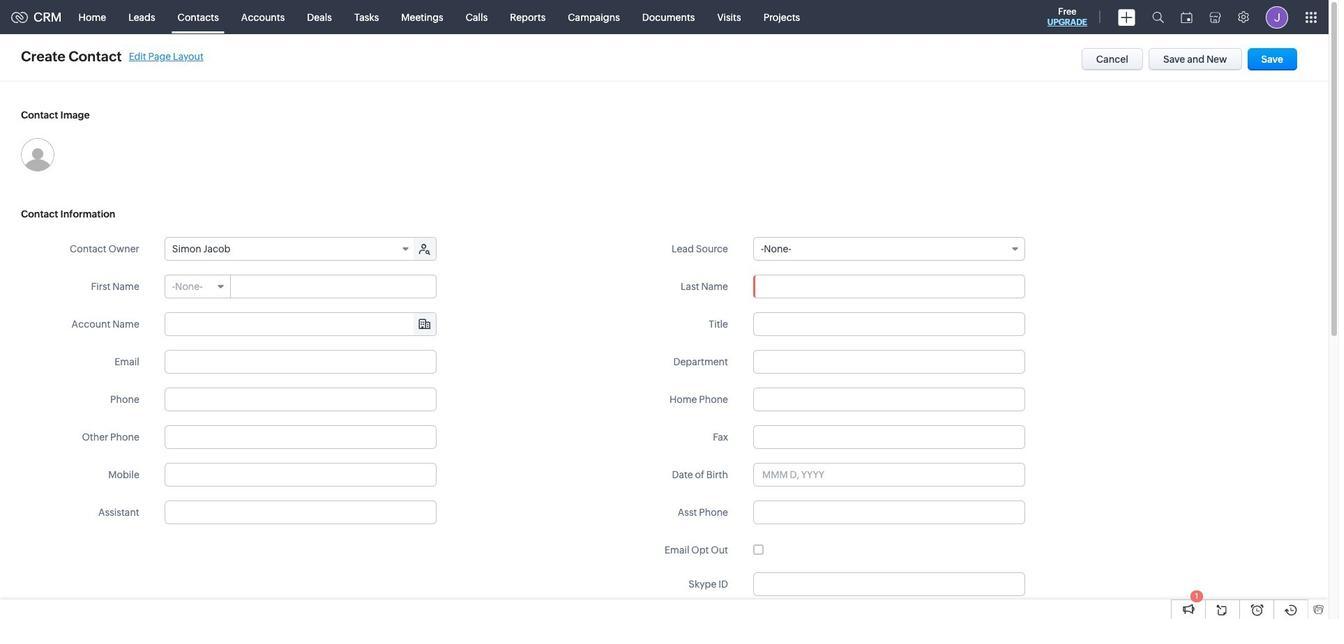 Task type: describe. For each thing, give the bounding box(es) containing it.
image image
[[21, 138, 54, 172]]

search element
[[1144, 0, 1173, 34]]



Task type: locate. For each thing, give the bounding box(es) containing it.
create menu element
[[1110, 0, 1144, 34]]

calendar image
[[1181, 12, 1193, 23]]

logo image
[[11, 12, 28, 23]]

MMM D, YYYY text field
[[754, 463, 1026, 487]]

profile image
[[1266, 6, 1289, 28]]

None field
[[754, 237, 1026, 261], [165, 238, 415, 260], [165, 276, 231, 298], [165, 313, 436, 336], [754, 237, 1026, 261], [165, 238, 415, 260], [165, 276, 231, 298], [165, 313, 436, 336]]

search image
[[1153, 11, 1165, 23]]

None text field
[[754, 275, 1026, 299], [231, 276, 436, 298], [754, 313, 1026, 336], [165, 313, 436, 336], [754, 388, 1026, 412], [754, 501, 1026, 525], [754, 275, 1026, 299], [231, 276, 436, 298], [754, 313, 1026, 336], [165, 313, 436, 336], [754, 388, 1026, 412], [754, 501, 1026, 525]]

profile element
[[1258, 0, 1297, 34]]

None text field
[[165, 350, 437, 374], [754, 350, 1026, 374], [165, 388, 437, 412], [165, 426, 437, 449], [754, 426, 1026, 449], [165, 463, 437, 487], [165, 501, 437, 525], [754, 573, 1026, 597], [165, 350, 437, 374], [754, 350, 1026, 374], [165, 388, 437, 412], [165, 426, 437, 449], [754, 426, 1026, 449], [165, 463, 437, 487], [165, 501, 437, 525], [754, 573, 1026, 597]]

create menu image
[[1118, 9, 1136, 25]]



Task type: vqa. For each thing, say whether or not it's contained in the screenshot.
MMM D, YYYY text box
yes



